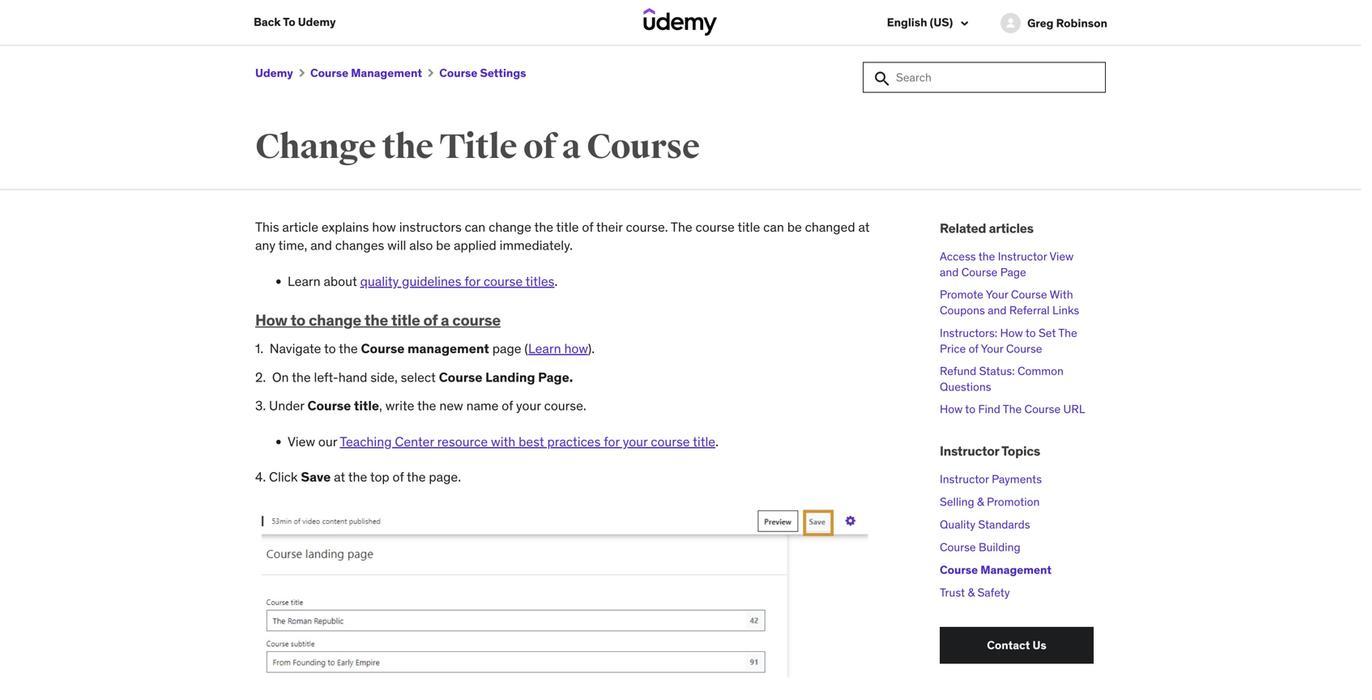 Task type: describe. For each thing, give the bounding box(es) containing it.
the inside 'this article explains how instructors can change the title of their course. the course title can be changed at any time, and changes will also be applied immediately.'
[[534, 219, 553, 236]]

of up 1.  navigate to the course management page ( learn how ).
[[423, 310, 438, 330]]

questions
[[940, 380, 992, 394]]

teaching center resource with best practices for your course title link
[[340, 434, 716, 450]]

back to udemy
[[254, 15, 336, 29]]

name
[[466, 398, 499, 414]]

page
[[493, 341, 522, 357]]

course. for your
[[544, 398, 586, 414]]

articles
[[989, 220, 1034, 237]]

practices
[[547, 434, 601, 450]]

1 vertical spatial your
[[981, 341, 1004, 356]]

of right the top
[[393, 469, 404, 485]]

0 horizontal spatial course management link
[[310, 66, 422, 80]]

the down quality
[[365, 310, 388, 330]]

settings
[[480, 66, 526, 80]]

1 vertical spatial &
[[968, 585, 975, 600]]

trust
[[940, 585, 965, 600]]

1 horizontal spatial your
[[623, 434, 648, 450]]

the up hand in the bottom of the page
[[339, 341, 358, 357]]

of right name
[[502, 398, 513, 414]]

learn about quality guidelines for course titles .
[[288, 273, 558, 290]]

us
[[1033, 638, 1047, 653]]

the left the top
[[348, 469, 367, 485]]

2 horizontal spatial how
[[1000, 326, 1023, 340]]

1 vertical spatial a
[[441, 310, 449, 330]]

selling & promotion link
[[940, 495, 1040, 509]]

of right the title
[[523, 126, 556, 168]]

status:
[[979, 364, 1015, 378]]

4. click save at the top of the page.
[[255, 469, 461, 485]]

building
[[979, 540, 1021, 555]]

course building link
[[940, 540, 1021, 555]]

how to change the title of a course
[[255, 310, 501, 330]]

page.
[[538, 369, 573, 386]]

of inside 'this article explains how instructors can change the title of their course. the course title can be changed at any time, and changes will also be applied immediately.'
[[582, 219, 593, 236]]

with
[[491, 434, 516, 450]]

0 vertical spatial a
[[562, 126, 581, 168]]

time,
[[278, 237, 307, 254]]

instructor inside access the instructor view and course page promote your course with coupons and referral links instructors: how to set the price of your course refund status: common questions how to find the course url
[[998, 249, 1047, 264]]

left-
[[314, 369, 339, 386]]

view inside access the instructor view and course page promote your course with coupons and referral links instructors: how to set the price of your course refund status: common questions how to find the course url
[[1050, 249, 1074, 264]]

1 can from the left
[[465, 219, 486, 236]]

instructor topics
[[940, 443, 1041, 460]]

udemy inside change the title of a course main content
[[255, 66, 293, 80]]

price
[[940, 341, 966, 356]]

english (us)
[[887, 15, 956, 30]]

access the instructor view and course page link
[[940, 249, 1074, 280]]

course. for their
[[626, 219, 668, 236]]

coupons
[[940, 303, 985, 318]]

instructor for topics
[[940, 443, 999, 460]]

contact us button
[[940, 627, 1094, 664]]

1 vertical spatial learn
[[528, 341, 561, 357]]

0 horizontal spatial your
[[516, 398, 541, 414]]

applied
[[454, 237, 497, 254]]

0 horizontal spatial how
[[255, 310, 287, 330]]

with
[[1050, 287, 1073, 302]]

topics
[[1002, 443, 1041, 460]]

change
[[255, 126, 376, 168]]

access the instructor view and course page promote your course with coupons and referral links instructors: how to set the price of your course refund status: common questions how to find the course url
[[940, 249, 1086, 417]]

instructors:
[[940, 326, 998, 340]]

side,
[[371, 369, 398, 386]]

about
[[324, 273, 357, 290]]

management
[[408, 341, 489, 357]]

0 vertical spatial your
[[986, 287, 1009, 302]]

0 horizontal spatial learn
[[288, 273, 321, 290]]

0 horizontal spatial view
[[288, 434, 315, 450]]

refund status: common questions link
[[940, 364, 1064, 394]]

url
[[1064, 402, 1086, 417]]

payments
[[992, 472, 1042, 487]]

how inside 'this article explains how instructors can change the title of their course. the course title can be changed at any time, and changes will also be applied immediately.'
[[372, 219, 396, 236]]

explains
[[322, 219, 369, 236]]

find
[[979, 402, 1001, 417]]

2.  on the left-hand side, select course landing page.
[[255, 369, 573, 386]]

english (us) link
[[887, 15, 968, 32]]

article
[[282, 219, 319, 236]]

related articles
[[940, 220, 1034, 237]]

1 vertical spatial and
[[940, 265, 959, 280]]

3. under course title , write the new name of your course.
[[255, 398, 586, 414]]

refund
[[940, 364, 977, 378]]

top
[[370, 469, 390, 485]]

,
[[379, 398, 382, 414]]

set
[[1039, 326, 1056, 340]]

new
[[440, 398, 463, 414]]

english
[[887, 15, 928, 30]]

change inside 'this article explains how instructors can change the title of their course. the course title can be changed at any time, and changes will also be applied immediately.'
[[489, 219, 532, 236]]

resource
[[437, 434, 488, 450]]

promote your course with coupons and referral links link
[[940, 287, 1080, 318]]

titles
[[526, 273, 555, 290]]

0 horizontal spatial be
[[436, 237, 451, 254]]

hand
[[339, 369, 367, 386]]

course settings
[[439, 66, 526, 80]]



Task type: locate. For each thing, give the bounding box(es) containing it.
change up immediately.
[[489, 219, 532, 236]]

common
[[1018, 364, 1064, 378]]

and down article
[[311, 237, 332, 254]]

1 horizontal spatial &
[[977, 495, 984, 509]]

guidelines
[[402, 273, 462, 290]]

under
[[269, 398, 304, 414]]

course settings link
[[439, 66, 526, 80]]

for down applied in the left of the page
[[465, 273, 481, 290]]

0 horizontal spatial can
[[465, 219, 486, 236]]

1 vertical spatial udemy
[[255, 66, 293, 80]]

1 vertical spatial change
[[309, 310, 361, 330]]

changes
[[335, 237, 384, 254]]

the
[[382, 126, 433, 168], [534, 219, 553, 236], [979, 249, 995, 264], [365, 310, 388, 330], [339, 341, 358, 357], [292, 369, 311, 386], [417, 398, 436, 414], [348, 469, 367, 485], [407, 469, 426, 485]]

instructors: how to set the price of your course link
[[940, 326, 1078, 356]]

greg
[[1028, 16, 1054, 30]]

2 horizontal spatial the
[[1059, 326, 1078, 340]]

changed
[[805, 219, 855, 236]]

1 horizontal spatial the
[[1003, 402, 1022, 417]]

save
[[301, 469, 331, 485]]

2 horizontal spatial and
[[988, 303, 1007, 318]]

change
[[489, 219, 532, 236], [309, 310, 361, 330]]

any
[[255, 237, 276, 254]]

access
[[940, 249, 976, 264]]

0 vertical spatial the
[[671, 219, 693, 236]]

instructor up the page
[[998, 249, 1047, 264]]

the left the title
[[382, 126, 433, 168]]

click
[[269, 469, 298, 485]]

view up with
[[1050, 249, 1074, 264]]

0 vertical spatial instructor
[[998, 249, 1047, 264]]

(
[[525, 341, 528, 357]]

1 horizontal spatial change
[[489, 219, 532, 236]]

and left referral
[[988, 303, 1007, 318]]

referral
[[1010, 303, 1050, 318]]

1 horizontal spatial course management link
[[940, 563, 1052, 577]]

0 vertical spatial your
[[516, 398, 541, 414]]

learn how link
[[528, 341, 588, 357]]

the left the page. at the bottom left of the page
[[407, 469, 426, 485]]

for right practices
[[604, 434, 620, 450]]

0 horizontal spatial how
[[372, 219, 396, 236]]

to left set
[[1026, 326, 1036, 340]]

related
[[940, 220, 986, 237]]

0 vertical spatial and
[[311, 237, 332, 254]]

your down the page
[[986, 287, 1009, 302]]

safety
[[978, 585, 1010, 600]]

can
[[465, 219, 486, 236], [764, 219, 784, 236]]

1 horizontal spatial a
[[562, 126, 581, 168]]

0 horizontal spatial at
[[334, 469, 345, 485]]

at right save
[[334, 469, 345, 485]]

1 vertical spatial at
[[334, 469, 345, 485]]

view our teaching center resource with best practices for your course title .
[[288, 434, 719, 450]]

and inside 'this article explains how instructors can change the title of their course. the course title can be changed at any time, and changes will also be applied immediately.'
[[311, 237, 332, 254]]

0 vertical spatial udemy
[[298, 15, 336, 29]]

1 horizontal spatial learn
[[528, 341, 561, 357]]

management
[[351, 66, 422, 80], [981, 563, 1052, 577]]

0 vertical spatial course.
[[626, 219, 668, 236]]

change down the about
[[309, 310, 361, 330]]

best
[[519, 434, 544, 450]]

your down landing
[[516, 398, 541, 414]]

1 horizontal spatial course.
[[626, 219, 668, 236]]

the inside 'this article explains how instructors can change the title of their course. the course title can be changed at any time, and changes will also be applied immediately.'
[[671, 219, 693, 236]]

how down questions
[[940, 402, 963, 417]]

change the title of a course main content
[[0, 45, 1361, 686]]

links
[[1053, 303, 1080, 318]]

0 vertical spatial be
[[787, 219, 802, 236]]

management inside instructor payments selling & promotion quality standards course building course management trust & safety
[[981, 563, 1052, 577]]

0 horizontal spatial and
[[311, 237, 332, 254]]

1 horizontal spatial can
[[764, 219, 784, 236]]

0 horizontal spatial management
[[351, 66, 422, 80]]

how up page.
[[564, 341, 588, 357]]

instructor inside instructor payments selling & promotion quality standards course building course management trust & safety
[[940, 472, 989, 487]]

0 horizontal spatial for
[[465, 273, 481, 290]]

0 vertical spatial change
[[489, 219, 532, 236]]

1 vertical spatial .
[[716, 434, 719, 450]]

the up immediately.
[[534, 219, 553, 236]]

course. down page.
[[544, 398, 586, 414]]

course inside 'this article explains how instructors can change the title of their course. the course title can be changed at any time, and changes will also be applied immediately.'
[[696, 219, 735, 236]]

1 vertical spatial view
[[288, 434, 315, 450]]

1 horizontal spatial how
[[940, 402, 963, 417]]

1 vertical spatial instructor
[[940, 443, 999, 460]]

back to udemy link
[[254, 0, 336, 44]]

instructor up instructor payments link
[[940, 443, 999, 460]]

the right find
[[1003, 402, 1022, 417]]

1 vertical spatial your
[[623, 434, 648, 450]]

1 horizontal spatial for
[[604, 434, 620, 450]]

quality
[[940, 517, 976, 532]]

.
[[555, 273, 558, 290], [716, 434, 719, 450]]

course.
[[626, 219, 668, 236], [544, 398, 586, 414]]

to
[[291, 310, 306, 330], [1026, 326, 1036, 340], [324, 341, 336, 357], [965, 402, 976, 417]]

0 vertical spatial for
[[465, 273, 481, 290]]

the right set
[[1059, 326, 1078, 340]]

the right their
[[671, 219, 693, 236]]

teaching
[[340, 434, 392, 450]]

&
[[977, 495, 984, 509], [968, 585, 975, 600]]

at
[[859, 219, 870, 236], [334, 469, 345, 485]]

1 horizontal spatial management
[[981, 563, 1052, 577]]

immediately.
[[500, 237, 573, 254]]

& right the trust
[[968, 585, 975, 600]]

1 vertical spatial how
[[564, 341, 588, 357]]

2 can from the left
[[764, 219, 784, 236]]

learn
[[288, 273, 321, 290], [528, 341, 561, 357]]

1 horizontal spatial at
[[859, 219, 870, 236]]

of down instructors:
[[969, 341, 979, 356]]

2 vertical spatial the
[[1003, 402, 1022, 417]]

this
[[255, 219, 279, 236]]

udemy link
[[255, 66, 293, 80]]

0 vertical spatial learn
[[288, 273, 321, 290]]

change the title of a course
[[255, 126, 700, 168]]

1 horizontal spatial .
[[716, 434, 719, 450]]

on
[[272, 369, 289, 386]]

how to find the course url link
[[940, 402, 1086, 417]]

center
[[395, 434, 434, 450]]

0 horizontal spatial change
[[309, 310, 361, 330]]

view left our on the left bottom of page
[[288, 434, 315, 450]]

1 vertical spatial course.
[[544, 398, 586, 414]]

0 vertical spatial at
[[859, 219, 870, 236]]

page
[[1001, 265, 1027, 280]]

standards
[[978, 517, 1030, 532]]

at inside 'this article explains how instructors can change the title of their course. the course title can be changed at any time, and changes will also be applied immediately.'
[[859, 219, 870, 236]]

be right also
[[436, 237, 451, 254]]

trust & safety link
[[940, 585, 1010, 600]]

can up applied in the left of the page
[[465, 219, 486, 236]]

greg robinson image
[[1001, 13, 1021, 33]]

our
[[318, 434, 337, 450]]

selling
[[940, 495, 975, 509]]

1 horizontal spatial and
[[940, 265, 959, 280]]

Search search field
[[863, 62, 1106, 93]]

udemy down the back
[[255, 66, 293, 80]]

be left changed
[[787, 219, 802, 236]]

change_the_title_of_a_course.jpg image
[[262, 510, 869, 678]]

course. right their
[[626, 219, 668, 236]]

write
[[386, 398, 414, 414]]

0 horizontal spatial udemy
[[255, 66, 293, 80]]

course
[[310, 66, 349, 80], [439, 66, 478, 80], [587, 126, 700, 168], [962, 265, 998, 280], [1011, 287, 1047, 302], [361, 341, 405, 357], [1006, 341, 1043, 356], [439, 369, 483, 386], [308, 398, 351, 414], [1025, 402, 1061, 417], [940, 540, 976, 555], [940, 563, 978, 577]]

title
[[439, 126, 517, 168]]

and down access
[[940, 265, 959, 280]]

4.
[[255, 469, 266, 485]]

your up status:
[[981, 341, 1004, 356]]

0 vertical spatial .
[[555, 273, 558, 290]]

to up navigate
[[291, 310, 306, 330]]

course
[[696, 219, 735, 236], [484, 273, 523, 290], [452, 310, 501, 330], [651, 434, 690, 450]]

contact us
[[987, 638, 1047, 653]]

of inside access the instructor view and course page promote your course with coupons and referral links instructors: how to set the price of your course refund status: common questions how to find the course url
[[969, 341, 979, 356]]

1 vertical spatial management
[[981, 563, 1052, 577]]

at right changed
[[859, 219, 870, 236]]

can left changed
[[764, 219, 784, 236]]

).
[[588, 341, 595, 357]]

back
[[254, 15, 281, 29]]

how
[[372, 219, 396, 236], [564, 341, 588, 357]]

1 horizontal spatial be
[[787, 219, 802, 236]]

0 horizontal spatial a
[[441, 310, 449, 330]]

how up navigate
[[255, 310, 287, 330]]

1 vertical spatial the
[[1059, 326, 1078, 340]]

0 horizontal spatial course.
[[544, 398, 586, 414]]

contact
[[987, 638, 1030, 653]]

quality
[[360, 273, 399, 290]]

the
[[671, 219, 693, 236], [1059, 326, 1078, 340], [1003, 402, 1022, 417]]

learn up page.
[[528, 341, 561, 357]]

course management link
[[310, 66, 422, 80], [940, 563, 1052, 577]]

none search field inside change the title of a course main content
[[863, 62, 1106, 93]]

0 vertical spatial &
[[977, 495, 984, 509]]

to
[[283, 15, 295, 29]]

quality guidelines for course titles link
[[360, 273, 555, 290]]

the down related articles
[[979, 249, 995, 264]]

robinson
[[1056, 16, 1108, 30]]

the right on
[[292, 369, 311, 386]]

0 horizontal spatial the
[[671, 219, 693, 236]]

will
[[387, 237, 406, 254]]

select
[[401, 369, 436, 386]]

greg robinson
[[1028, 16, 1108, 30]]

1 horizontal spatial how
[[564, 341, 588, 357]]

navigate
[[270, 341, 321, 357]]

the left new
[[417, 398, 436, 414]]

page.
[[429, 469, 461, 485]]

how up will
[[372, 219, 396, 236]]

2 vertical spatial and
[[988, 303, 1007, 318]]

instructor
[[998, 249, 1047, 264], [940, 443, 999, 460], [940, 472, 989, 487]]

1 vertical spatial for
[[604, 434, 620, 450]]

0 vertical spatial view
[[1050, 249, 1074, 264]]

1 vertical spatial be
[[436, 237, 451, 254]]

0 vertical spatial management
[[351, 66, 422, 80]]

2 vertical spatial instructor
[[940, 472, 989, 487]]

1 horizontal spatial view
[[1050, 249, 1074, 264]]

the inside access the instructor view and course page promote your course with coupons and referral links instructors: how to set the price of your course refund status: common questions how to find the course url
[[979, 249, 995, 264]]

title
[[556, 219, 579, 236], [738, 219, 760, 236], [391, 310, 420, 330], [354, 398, 379, 414], [693, 434, 716, 450]]

learn left the about
[[288, 273, 321, 290]]

1 horizontal spatial udemy
[[298, 15, 336, 29]]

to left find
[[965, 402, 976, 417]]

0 vertical spatial course management link
[[310, 66, 422, 80]]

to up left-
[[324, 341, 336, 357]]

1 vertical spatial course management link
[[940, 563, 1052, 577]]

0 vertical spatial how
[[372, 219, 396, 236]]

be
[[787, 219, 802, 236], [436, 237, 451, 254]]

landing
[[486, 369, 535, 386]]

& up quality standards link
[[977, 495, 984, 509]]

instructor up selling in the right of the page
[[940, 472, 989, 487]]

quality standards link
[[940, 517, 1030, 532]]

this article explains how instructors can change the title of their course. the course title can be changed at any time, and changes will also be applied immediately.
[[255, 219, 870, 254]]

course. inside 'this article explains how instructors can change the title of their course. the course title can be changed at any time, and changes will also be applied immediately.'
[[626, 219, 668, 236]]

instructor payments selling & promotion quality standards course building course management trust & safety
[[940, 472, 1052, 600]]

0 horizontal spatial .
[[555, 273, 558, 290]]

None search field
[[863, 62, 1106, 93]]

1.  navigate to the course management page ( learn how ).
[[255, 341, 595, 357]]

your right practices
[[623, 434, 648, 450]]

a
[[562, 126, 581, 168], [441, 310, 449, 330]]

0 horizontal spatial &
[[968, 585, 975, 600]]

instructor for payments
[[940, 472, 989, 487]]

of left their
[[582, 219, 593, 236]]

udemy right to
[[298, 15, 336, 29]]

course management
[[310, 66, 422, 80]]

how down referral
[[1000, 326, 1023, 340]]

(us)
[[930, 15, 953, 30]]



Task type: vqa. For each thing, say whether or not it's contained in the screenshot.
are in "Did you try purchasing a course in India with UPI, Paytm or a mobile wallet? And are unable to find it?"
no



